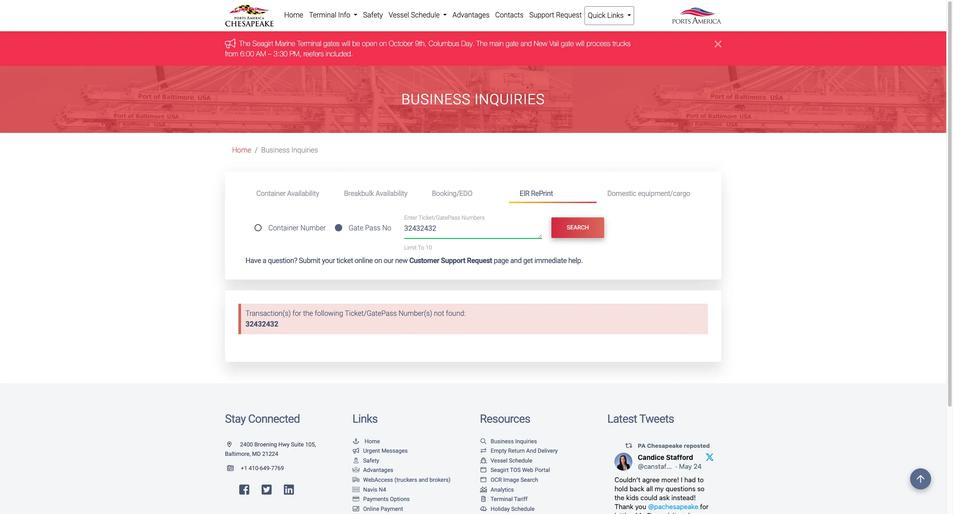Task type: locate. For each thing, give the bounding box(es) containing it.
0 vertical spatial search
[[567, 224, 589, 231]]

twitter square image
[[262, 485, 272, 496]]

1 vertical spatial vessel
[[491, 457, 508, 464]]

for
[[293, 309, 302, 318]]

analytics
[[491, 486, 514, 493]]

1 the from the left
[[239, 40, 251, 48]]

and left the new
[[521, 40, 532, 48]]

2 horizontal spatial business
[[491, 438, 514, 445]]

0 vertical spatial advantages
[[453, 11, 490, 19]]

on inside the seagirt marine terminal gates will be open on october 9th, columbus day. the main gate and new vail gate will process trucks from 6:00 am – 3:30 pm, reefers included.
[[380, 40, 387, 48]]

1 vertical spatial business
[[261, 146, 290, 154]]

file invoice image
[[480, 497, 487, 503]]

container left number
[[269, 224, 299, 232]]

0 horizontal spatial support
[[441, 256, 466, 265]]

advantages link
[[450, 6, 493, 24], [353, 467, 394, 474]]

2 horizontal spatial home link
[[353, 438, 380, 445]]

safety link for urgent messages link
[[353, 457, 380, 464]]

1 vertical spatial advantages link
[[353, 467, 394, 474]]

credit card image
[[353, 497, 360, 503]]

1 horizontal spatial request
[[556, 11, 582, 19]]

0 horizontal spatial search
[[521, 477, 539, 483]]

vessel
[[389, 11, 409, 19], [491, 457, 508, 464]]

0 vertical spatial advantages link
[[450, 6, 493, 24]]

0 vertical spatial on
[[380, 40, 387, 48]]

2 gate from the left
[[561, 40, 574, 48]]

home
[[284, 11, 304, 19], [232, 146, 251, 154], [365, 438, 380, 445]]

support up the new
[[530, 11, 555, 19]]

schedule up 9th,
[[411, 11, 440, 19]]

browser image
[[480, 468, 487, 474]]

safety link up open
[[361, 6, 386, 24]]

holiday schedule
[[491, 506, 535, 512]]

and left get
[[511, 256, 522, 265]]

webaccess
[[363, 477, 393, 483]]

am
[[256, 50, 266, 58]]

None text field
[[404, 223, 543, 238]]

1 horizontal spatial seagirt
[[491, 467, 509, 474]]

vessel schedule link up 9th,
[[386, 6, 450, 24]]

terminal for terminal info
[[309, 11, 337, 19]]

2 vertical spatial terminal
[[491, 496, 513, 503]]

2 vertical spatial business
[[491, 438, 514, 445]]

3:30
[[274, 50, 288, 58]]

ocr image search
[[491, 477, 539, 483]]

0 horizontal spatial seagirt
[[253, 40, 273, 48]]

will left the be
[[342, 40, 351, 48]]

the
[[303, 309, 313, 318]]

1 vertical spatial safety
[[363, 457, 380, 464]]

business
[[402, 91, 471, 108], [261, 146, 290, 154], [491, 438, 514, 445]]

availability for breakbulk availability
[[376, 189, 408, 198]]

advantages
[[453, 11, 490, 19], [363, 467, 394, 474]]

quick
[[588, 11, 606, 20]]

terminal tariff
[[491, 496, 528, 503]]

advantages link up webaccess
[[353, 467, 394, 474]]

options
[[390, 496, 410, 503]]

the up 6:00
[[239, 40, 251, 48]]

seagirt up am
[[253, 40, 273, 48]]

0 vertical spatial seagirt
[[253, 40, 273, 48]]

availability right breakbulk on the top of page
[[376, 189, 408, 198]]

customer support request link
[[410, 256, 493, 265]]

0 vertical spatial vessel
[[389, 11, 409, 19]]

the
[[239, 40, 251, 48], [477, 40, 488, 48]]

on right open
[[380, 40, 387, 48]]

1 vertical spatial request
[[467, 256, 493, 265]]

schedule
[[411, 11, 440, 19], [509, 457, 533, 464], [512, 506, 535, 512]]

request left page
[[467, 256, 493, 265]]

9th,
[[415, 40, 427, 48]]

2 will from the left
[[576, 40, 585, 48]]

1 vertical spatial schedule
[[509, 457, 533, 464]]

breakbulk availability
[[344, 189, 408, 198]]

vessel schedule up seagirt tos web portal link
[[491, 457, 533, 464]]

7769
[[271, 465, 284, 472]]

home link
[[282, 6, 306, 24], [232, 146, 251, 154], [353, 438, 380, 445]]

schedule up seagirt tos web portal
[[509, 457, 533, 464]]

be
[[353, 40, 360, 48]]

0 horizontal spatial home
[[232, 146, 251, 154]]

0 horizontal spatial availability
[[287, 189, 319, 198]]

+1
[[241, 465, 247, 472]]

navis n4 link
[[353, 486, 386, 493]]

empty
[[491, 448, 507, 454]]

0 horizontal spatial advantages
[[363, 467, 394, 474]]

1 horizontal spatial will
[[576, 40, 585, 48]]

1 vertical spatial home
[[232, 146, 251, 154]]

0 vertical spatial safety
[[363, 11, 383, 19]]

1 availability from the left
[[287, 189, 319, 198]]

2 vertical spatial home
[[365, 438, 380, 445]]

1 horizontal spatial search
[[567, 224, 589, 231]]

2 vertical spatial inquiries
[[516, 438, 537, 445]]

go to top image
[[911, 469, 932, 490]]

webaccess (truckers and brokers)
[[363, 477, 451, 483]]

0 vertical spatial business
[[402, 91, 471, 108]]

support right the 'customer'
[[441, 256, 466, 265]]

pass
[[365, 224, 381, 232]]

advantages up webaccess
[[363, 467, 394, 474]]

advantages link up day.
[[450, 6, 493, 24]]

container number
[[269, 224, 326, 232]]

marine
[[275, 40, 295, 48]]

urgent
[[363, 448, 380, 454]]

1 vertical spatial advantages
[[363, 467, 394, 474]]

1 horizontal spatial links
[[608, 11, 624, 20]]

found:
[[446, 309, 466, 318]]

1 vertical spatial business inquiries
[[261, 146, 318, 154]]

exchange image
[[480, 449, 487, 454]]

return
[[509, 448, 525, 454]]

2 vertical spatial home link
[[353, 438, 380, 445]]

0 horizontal spatial the
[[239, 40, 251, 48]]

1 vertical spatial container
[[269, 224, 299, 232]]

0 horizontal spatial vessel
[[389, 11, 409, 19]]

0 vertical spatial support
[[530, 11, 555, 19]]

gates
[[324, 40, 340, 48]]

credit card front image
[[353, 507, 360, 512]]

seagirt up ocr
[[491, 467, 509, 474]]

baltimore,
[[225, 451, 251, 458]]

portal
[[535, 467, 550, 474]]

advantages up day.
[[453, 11, 490, 19]]

contacts link
[[493, 6, 527, 24]]

bullhorn image
[[225, 38, 239, 48]]

0 horizontal spatial vessel schedule
[[389, 11, 442, 19]]

1 horizontal spatial availability
[[376, 189, 408, 198]]

the right day.
[[477, 40, 488, 48]]

terminal left info
[[309, 11, 337, 19]]

map marker alt image
[[227, 442, 239, 448]]

vessel schedule up 9th,
[[389, 11, 442, 19]]

home link for urgent messages link
[[353, 438, 380, 445]]

terminal tariff link
[[480, 496, 528, 503]]

0 vertical spatial terminal
[[309, 11, 337, 19]]

vessel down empty
[[491, 457, 508, 464]]

user hard hat image
[[353, 458, 360, 464]]

0 horizontal spatial home link
[[232, 146, 251, 154]]

brokers)
[[430, 477, 451, 483]]

safety up open
[[363, 11, 383, 19]]

1 vertical spatial support
[[441, 256, 466, 265]]

domestic equipment/cargo link
[[597, 185, 701, 202]]

vessel schedule link down empty
[[480, 457, 533, 464]]

will
[[342, 40, 351, 48], [576, 40, 585, 48]]

terminal down 'analytics'
[[491, 496, 513, 503]]

2 availability from the left
[[376, 189, 408, 198]]

2 vertical spatial and
[[419, 477, 428, 483]]

0 vertical spatial request
[[556, 11, 582, 19]]

on left the our on the left
[[375, 256, 382, 265]]

0 vertical spatial safety link
[[361, 6, 386, 24]]

1 horizontal spatial business
[[402, 91, 471, 108]]

not
[[434, 309, 445, 318]]

support
[[530, 11, 555, 19], [441, 256, 466, 265]]

0 horizontal spatial links
[[353, 412, 378, 426]]

have
[[246, 256, 261, 265]]

search up help.
[[567, 224, 589, 231]]

vessel up october
[[389, 11, 409, 19]]

resources
[[480, 412, 531, 426]]

2400 broening hwy suite 105, baltimore, md 21224 link
[[225, 441, 316, 458]]

and left brokers)
[[419, 477, 428, 483]]

bullhorn image
[[353, 449, 360, 454]]

gate right 'vail'
[[561, 40, 574, 48]]

0 vertical spatial home link
[[282, 6, 306, 24]]

1 horizontal spatial vessel schedule link
[[480, 457, 533, 464]]

terminal up reefers
[[297, 40, 322, 48]]

search down web
[[521, 477, 539, 483]]

0 horizontal spatial will
[[342, 40, 351, 48]]

close image
[[715, 39, 722, 49]]

request left quick
[[556, 11, 582, 19]]

holiday schedule link
[[480, 506, 535, 512]]

tweets
[[640, 412, 675, 426]]

links up anchor image
[[353, 412, 378, 426]]

eir
[[520, 189, 530, 198]]

gate right main
[[506, 40, 519, 48]]

1 vertical spatial seagirt
[[491, 467, 509, 474]]

2 horizontal spatial home
[[365, 438, 380, 445]]

contacts
[[496, 11, 524, 19]]

terminal info
[[309, 11, 352, 19]]

2400 broening hwy suite 105, baltimore, md 21224
[[225, 441, 316, 458]]

schedule for bottommost vessel schedule link
[[509, 457, 533, 464]]

1 horizontal spatial gate
[[561, 40, 574, 48]]

1 vertical spatial vessel schedule
[[491, 457, 533, 464]]

gate pass no
[[349, 224, 392, 232]]

0 horizontal spatial request
[[467, 256, 493, 265]]

links right quick
[[608, 11, 624, 20]]

md
[[252, 451, 261, 458]]

1 vertical spatial and
[[511, 256, 522, 265]]

container up container number at left
[[256, 189, 286, 198]]

gate
[[349, 224, 364, 232]]

stay connected
[[225, 412, 300, 426]]

seagirt
[[253, 40, 273, 48], [491, 467, 509, 474]]

help.
[[569, 256, 583, 265]]

1 vertical spatial links
[[353, 412, 378, 426]]

have a question? submit your ticket online on our new customer support request page and get immediate help.
[[246, 256, 583, 265]]

1 vertical spatial safety link
[[353, 457, 380, 464]]

availability up container number at left
[[287, 189, 319, 198]]

safety down urgent
[[363, 457, 380, 464]]

online
[[355, 256, 373, 265]]

will left process
[[576, 40, 585, 48]]

0 vertical spatial container
[[256, 189, 286, 198]]

10
[[426, 244, 432, 251]]

hwy
[[279, 441, 290, 448]]

urgent messages link
[[353, 448, 408, 454]]

1 horizontal spatial the
[[477, 40, 488, 48]]

0 vertical spatial vessel schedule link
[[386, 6, 450, 24]]

number
[[301, 224, 326, 232]]

2 vertical spatial schedule
[[512, 506, 535, 512]]

0 vertical spatial and
[[521, 40, 532, 48]]

stay
[[225, 412, 246, 426]]

safety link down urgent
[[353, 457, 380, 464]]

0 horizontal spatial gate
[[506, 40, 519, 48]]

safety
[[363, 11, 383, 19], [363, 457, 380, 464]]

search inside search button
[[567, 224, 589, 231]]

search image
[[480, 439, 487, 445]]

1 horizontal spatial home link
[[282, 6, 306, 24]]

0 vertical spatial home
[[284, 11, 304, 19]]

terminal
[[309, 11, 337, 19], [297, 40, 322, 48], [491, 496, 513, 503]]

eir reprint link
[[509, 185, 597, 203]]

safety link for terminal info link
[[361, 6, 386, 24]]

schedule down tariff
[[512, 506, 535, 512]]

1 vertical spatial terminal
[[297, 40, 322, 48]]



Task type: vqa. For each thing, say whether or not it's contained in the screenshot.
allow at the left top of page
no



Task type: describe. For each thing, give the bounding box(es) containing it.
ship image
[[480, 458, 487, 464]]

quick links
[[588, 11, 626, 20]]

support request
[[530, 11, 582, 19]]

online
[[363, 506, 380, 512]]

included.
[[326, 50, 353, 58]]

broening
[[255, 441, 277, 448]]

1 horizontal spatial home
[[284, 11, 304, 19]]

availability for container availability
[[287, 189, 319, 198]]

info
[[338, 11, 351, 19]]

1 horizontal spatial vessel schedule
[[491, 457, 533, 464]]

6:00
[[240, 50, 254, 58]]

from
[[225, 50, 238, 58]]

vail
[[550, 40, 559, 48]]

container for container availability
[[256, 189, 286, 198]]

0 vertical spatial business inquiries
[[402, 91, 545, 108]]

new
[[395, 256, 408, 265]]

number(s)
[[399, 309, 433, 318]]

online payment
[[363, 506, 403, 512]]

business inquiries link
[[480, 438, 537, 445]]

navis n4
[[363, 486, 386, 493]]

1 vertical spatial search
[[521, 477, 539, 483]]

0 vertical spatial inquiries
[[475, 91, 545, 108]]

truck container image
[[353, 478, 360, 483]]

terminal inside the seagirt marine terminal gates will be open on october 9th, columbus day. the main gate and new vail gate will process trucks from 6:00 am – 3:30 pm, reefers included.
[[297, 40, 322, 48]]

trucks
[[613, 40, 631, 48]]

payment
[[381, 506, 403, 512]]

a
[[263, 256, 266, 265]]

1 vertical spatial vessel schedule link
[[480, 457, 533, 464]]

1 will from the left
[[342, 40, 351, 48]]

+1 410-649-7769 link
[[225, 465, 284, 472]]

seagirt inside the seagirt marine terminal gates will be open on october 9th, columbus day. the main gate and new vail gate will process trucks from 6:00 am – 3:30 pm, reefers included.
[[253, 40, 273, 48]]

container for container number
[[269, 224, 299, 232]]

1 vertical spatial on
[[375, 256, 382, 265]]

0 vertical spatial vessel schedule
[[389, 11, 442, 19]]

day.
[[462, 40, 475, 48]]

process
[[587, 40, 611, 48]]

domestic
[[608, 189, 637, 198]]

equipment/cargo
[[638, 189, 691, 198]]

649-
[[260, 465, 271, 472]]

new
[[534, 40, 548, 48]]

reefers
[[304, 50, 324, 58]]

limit
[[404, 244, 417, 251]]

container storage image
[[353, 487, 360, 493]]

october
[[389, 40, 413, 48]]

and inside the seagirt marine terminal gates will be open on october 9th, columbus day. the main gate and new vail gate will process trucks from 6:00 am – 3:30 pm, reefers included.
[[521, 40, 532, 48]]

2 vertical spatial business inquiries
[[491, 438, 537, 445]]

open
[[362, 40, 378, 48]]

tariff
[[515, 496, 528, 503]]

connected
[[248, 412, 300, 426]]

linkedin image
[[284, 485, 294, 496]]

1 safety from the top
[[363, 11, 383, 19]]

transaction(s)
[[246, 309, 291, 318]]

hand receiving image
[[353, 468, 360, 474]]

columbus
[[429, 40, 460, 48]]

and
[[527, 448, 537, 454]]

analytics link
[[480, 486, 514, 493]]

quick links link
[[585, 6, 635, 25]]

submit
[[299, 256, 321, 265]]

0 horizontal spatial advantages link
[[353, 467, 394, 474]]

1 horizontal spatial vessel
[[491, 457, 508, 464]]

browser image
[[480, 478, 487, 483]]

holiday
[[491, 506, 510, 512]]

online payment link
[[353, 506, 403, 512]]

immediate
[[535, 256, 567, 265]]

phone office image
[[227, 466, 241, 472]]

1 vertical spatial home link
[[232, 146, 251, 154]]

1 gate from the left
[[506, 40, 519, 48]]

eir reprint
[[520, 189, 553, 198]]

the seagirt marine terminal gates will be open on october 9th, columbus day. the main gate and new vail gate will process trucks from 6:00 am – 3:30 pm, reefers included.
[[225, 40, 631, 58]]

search button
[[552, 218, 605, 238]]

1 horizontal spatial advantages
[[453, 11, 490, 19]]

2 the from the left
[[477, 40, 488, 48]]

0 horizontal spatial vessel schedule link
[[386, 6, 450, 24]]

breakbulk availability link
[[334, 185, 421, 202]]

2 safety from the top
[[363, 457, 380, 464]]

terminal info link
[[306, 6, 361, 24]]

1 vertical spatial inquiries
[[292, 146, 318, 154]]

booking/edo link
[[421, 185, 509, 202]]

analytics image
[[480, 487, 487, 493]]

support request link
[[527, 6, 585, 24]]

suite
[[291, 441, 304, 448]]

payments options
[[363, 496, 410, 503]]

ticket
[[337, 256, 353, 265]]

n4
[[379, 486, 386, 493]]

payments options link
[[353, 496, 410, 503]]

0 horizontal spatial business
[[261, 146, 290, 154]]

breakbulk
[[344, 189, 374, 198]]

terminal for terminal tariff
[[491, 496, 513, 503]]

ocr
[[491, 477, 502, 483]]

limit to 10
[[404, 244, 432, 251]]

home link for terminal info link
[[282, 6, 306, 24]]

1 horizontal spatial advantages link
[[450, 6, 493, 24]]

no
[[383, 224, 392, 232]]

delivery
[[538, 448, 558, 454]]

21224
[[262, 451, 278, 458]]

the seagirt marine terminal gates will be open on october 9th, columbus day. the main gate and new vail gate will process trucks from 6:00 am – 3:30 pm, reefers included. alert
[[0, 32, 947, 66]]

messages
[[382, 448, 408, 454]]

0 vertical spatial links
[[608, 11, 624, 20]]

webaccess (truckers and brokers) link
[[353, 477, 451, 483]]

navis
[[363, 486, 378, 493]]

latest
[[608, 412, 638, 426]]

1 horizontal spatial support
[[530, 11, 555, 19]]

tos
[[510, 467, 521, 474]]

following
[[315, 309, 343, 318]]

reprint
[[531, 189, 553, 198]]

payments
[[363, 496, 389, 503]]

urgent messages
[[363, 448, 408, 454]]

empty return and delivery link
[[480, 448, 558, 454]]

seagirt tos web portal link
[[480, 467, 550, 474]]

the seagirt marine terminal gates will be open on october 9th, columbus day. the main gate and new vail gate will process trucks from 6:00 am – 3:30 pm, reefers included. link
[[225, 40, 631, 58]]

domestic equipment/cargo
[[608, 189, 691, 198]]

32432432
[[246, 320, 279, 329]]

+1 410-649-7769
[[241, 465, 284, 472]]

container availability link
[[246, 185, 334, 202]]

facebook square image
[[239, 485, 249, 496]]

ocr image search link
[[480, 477, 539, 483]]

bells image
[[480, 507, 487, 512]]

0 vertical spatial schedule
[[411, 11, 440, 19]]

page
[[494, 256, 509, 265]]

to
[[418, 244, 425, 251]]

schedule for holiday schedule link
[[512, 506, 535, 512]]

anchor image
[[353, 439, 360, 445]]



